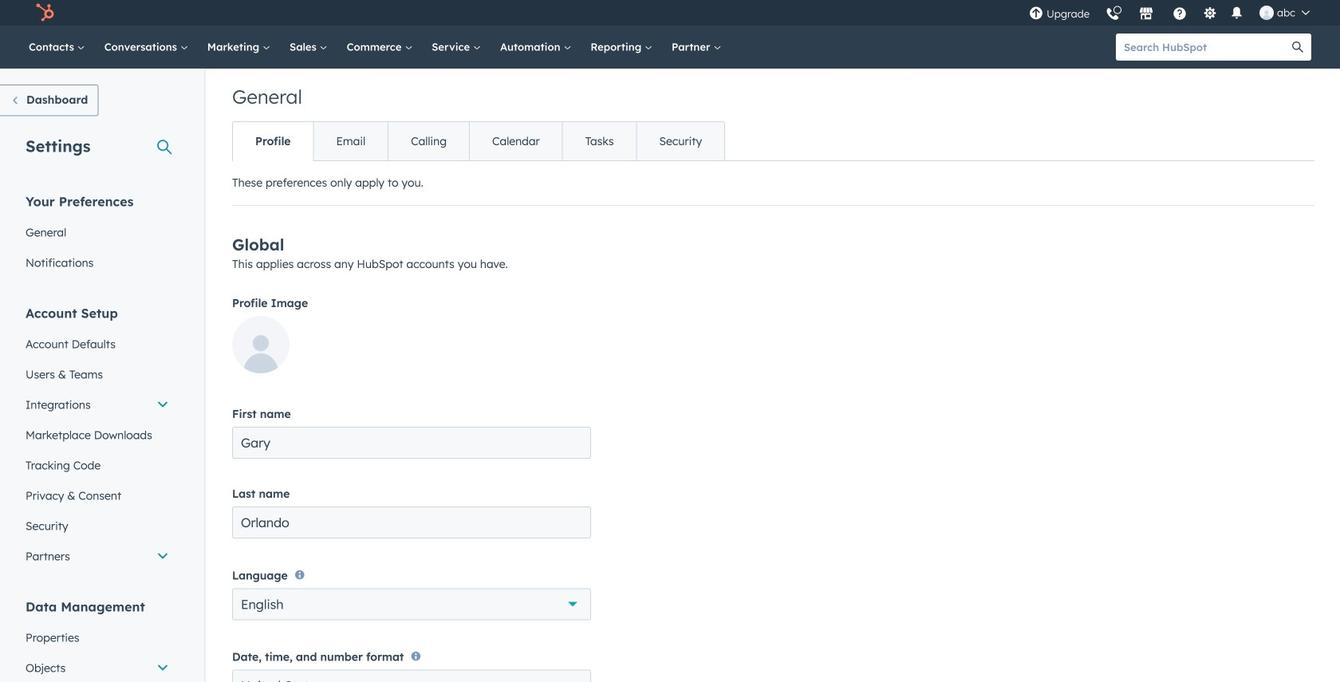 Task type: describe. For each thing, give the bounding box(es) containing it.
marketplaces image
[[1140, 7, 1154, 22]]

gary orlando image
[[1260, 6, 1275, 20]]



Task type: vqa. For each thing, say whether or not it's contained in the screenshot.
MENU
yes



Task type: locate. For each thing, give the bounding box(es) containing it.
your preferences element
[[16, 193, 179, 278]]

navigation
[[232, 121, 726, 161]]

menu
[[1022, 0, 1322, 26]]

data management element
[[16, 598, 179, 682]]

account setup element
[[16, 304, 179, 572]]

Search HubSpot search field
[[1117, 34, 1285, 61]]

None text field
[[232, 427, 591, 459], [232, 507, 591, 539], [232, 427, 591, 459], [232, 507, 591, 539]]



